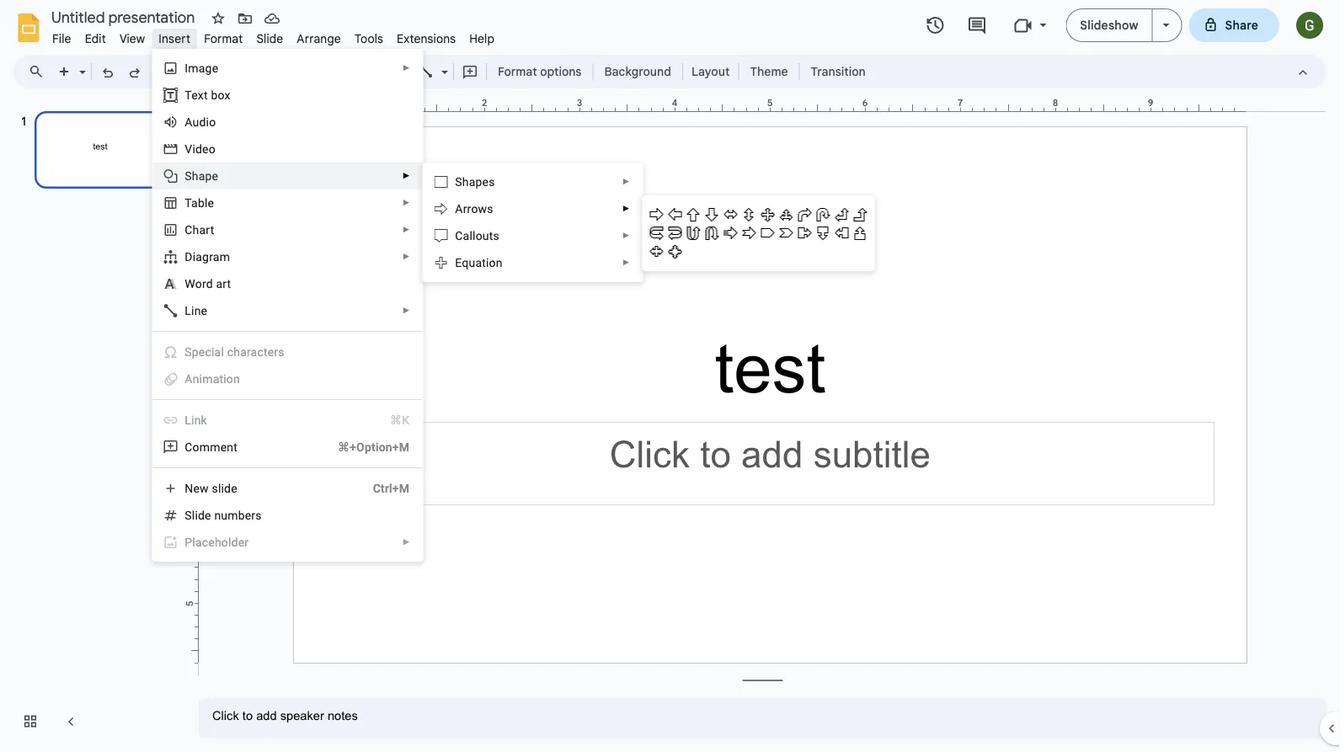 Task type: describe. For each thing, give the bounding box(es) containing it.
left-right arrow callout image
[[647, 243, 666, 261]]

c allouts
[[455, 229, 500, 243]]

t
[[185, 88, 191, 102]]

menu item containing spe
[[153, 339, 422, 366]]

left-up arrow image
[[833, 206, 851, 224]]

ment
[[210, 440, 238, 454]]

striped right arrow image
[[721, 224, 740, 243]]

file
[[52, 31, 71, 46]]

Star checkbox
[[206, 7, 230, 30]]

up arrow callout image
[[851, 224, 870, 243]]

comment m element
[[185, 440, 243, 454]]

format options
[[498, 64, 582, 79]]

placeholder p element
[[185, 535, 254, 549]]

menu item containing p
[[153, 529, 422, 556]]

special characters c element
[[185, 345, 290, 359]]

c for h
[[185, 223, 193, 237]]

lin
[[185, 413, 201, 427]]

slideshow button
[[1066, 8, 1153, 42]]

u-turn arrow image
[[814, 206, 833, 224]]

v
[[185, 142, 192, 156]]

menu item containing lin
[[153, 407, 422, 434]]

left-right arrow image
[[721, 206, 740, 224]]

bent-up arrow image
[[851, 206, 870, 224]]

le
[[205, 196, 214, 210]]

m
[[200, 440, 210, 454]]

edit menu item
[[78, 29, 113, 48]]

left-right-up arrow image
[[777, 206, 796, 224]]

menu containing s
[[422, 163, 643, 282]]

laceholder
[[192, 535, 249, 549]]

theme
[[750, 64, 788, 79]]

transition
[[811, 64, 866, 79]]

tools menu item
[[348, 29, 390, 48]]

► for rrows
[[622, 204, 630, 214]]

slideshow
[[1080, 18, 1139, 32]]

slide
[[212, 482, 237, 495]]

select line image
[[437, 61, 448, 67]]

nimation
[[193, 372, 240, 386]]

shapes s element
[[455, 175, 500, 189]]

transition button
[[803, 59, 873, 84]]

audio u element
[[185, 115, 221, 129]]

layout button
[[687, 59, 735, 84]]

left arrow image
[[666, 206, 684, 224]]

chart h element
[[185, 223, 219, 237]]

left arrow callout image
[[833, 224, 851, 243]]

text box t element
[[185, 88, 236, 102]]

line
[[185, 304, 207, 318]]

allouts
[[463, 229, 500, 243]]

s for hapes
[[455, 175, 462, 189]]

slid
[[185, 508, 205, 522]]

share button
[[1189, 8, 1280, 42]]

main toolbar
[[50, 59, 874, 84]]

a for nimation
[[185, 372, 193, 386]]

lin k
[[185, 413, 207, 427]]

format for format
[[204, 31, 243, 46]]

a rrows
[[455, 202, 493, 216]]

art for c h art
[[199, 223, 214, 237]]

down arrow image
[[703, 206, 721, 224]]

insert
[[159, 31, 191, 46]]

n
[[185, 482, 193, 495]]

help menu item
[[463, 29, 501, 48]]

e
[[205, 508, 211, 522]]

right arrow image
[[647, 206, 666, 224]]

b
[[198, 196, 205, 210]]

ctrl+m
[[373, 482, 410, 495]]

► for quation
[[622, 258, 630, 268]]

curved right arrow image
[[647, 224, 666, 243]]

background
[[604, 64, 671, 79]]

menu bar inside menu bar banner
[[45, 22, 501, 50]]

curved down arrow image
[[703, 224, 721, 243]]

d
[[185, 250, 193, 264]]

h
[[193, 223, 199, 237]]

equation e element
[[455, 256, 508, 270]]

share
[[1225, 18, 1259, 32]]

tools
[[355, 31, 383, 46]]

file menu item
[[45, 29, 78, 48]]

quation
[[462, 256, 503, 270]]

art for w ord art
[[216, 277, 231, 291]]

menu item containing a
[[153, 366, 422, 393]]

callouts c element
[[455, 229, 505, 243]]

c h art
[[185, 223, 214, 237]]

up-down arrow image
[[740, 206, 759, 224]]

quad arrow callout image
[[666, 243, 684, 261]]

a u dio
[[185, 115, 216, 129]]

a for rrows
[[455, 202, 463, 216]]

layout
[[692, 64, 730, 79]]

a nimation
[[185, 372, 240, 386]]

ta b le
[[185, 196, 214, 210]]

slid e numbers
[[185, 508, 262, 522]]

slide numbers e element
[[185, 508, 267, 522]]

dio
[[199, 115, 216, 129]]

arrows a element
[[455, 202, 499, 216]]

co m ment
[[185, 440, 238, 454]]

link k element
[[185, 413, 212, 427]]

s hape
[[185, 169, 218, 183]]

format for format options
[[498, 64, 537, 79]]

curved left arrow image
[[666, 224, 684, 243]]

line q element
[[185, 304, 212, 318]]

► for iagram
[[402, 252, 411, 262]]

options
[[540, 64, 582, 79]]

t ext box
[[185, 88, 231, 102]]

extensions menu item
[[390, 29, 463, 48]]

edit
[[85, 31, 106, 46]]

slide menu item
[[250, 29, 290, 48]]

right arrow callout image
[[796, 224, 814, 243]]



Task type: vqa. For each thing, say whether or not it's contained in the screenshot.


Task type: locate. For each thing, give the bounding box(es) containing it.
► for hapes
[[622, 177, 630, 187]]

menu containing i
[[152, 49, 423, 562]]

cell right left-right arrow callout image
[[684, 243, 703, 261]]

s
[[185, 169, 192, 183], [455, 175, 462, 189]]

menu bar banner
[[0, 0, 1340, 752]]

2 cell from the left
[[851, 243, 870, 261]]

a
[[185, 115, 193, 129], [455, 202, 463, 216], [185, 372, 193, 386]]

Rename text field
[[45, 7, 205, 27]]

curved up arrow image
[[684, 224, 703, 243]]

► for hape
[[402, 171, 411, 181]]

word art w element
[[185, 277, 236, 291]]

d iagram
[[185, 250, 230, 264]]

ideo
[[192, 142, 216, 156]]

1 horizontal spatial s
[[455, 175, 462, 189]]

2 row from the top
[[647, 224, 870, 243]]

menu item up nimation
[[153, 339, 422, 366]]

c up 'd'
[[185, 223, 193, 237]]

format inside menu item
[[204, 31, 243, 46]]

pentagon image
[[759, 224, 777, 243]]

up arrow image
[[684, 206, 703, 224]]

down arrow callout image
[[814, 224, 833, 243]]

k
[[201, 413, 207, 427]]

theme button
[[743, 59, 796, 84]]

0 horizontal spatial s
[[185, 169, 192, 183]]

view menu item
[[113, 29, 152, 48]]

1 vertical spatial a
[[455, 202, 463, 216]]

► for mage
[[402, 63, 411, 73]]

numbers
[[214, 508, 262, 522]]

cell
[[684, 243, 703, 261], [851, 243, 870, 261]]

new slide with layout image
[[75, 61, 86, 67]]

⌘+option+m element
[[318, 439, 410, 456]]

arrange menu item
[[290, 29, 348, 48]]

c for allouts
[[455, 229, 463, 243]]

4 menu item from the top
[[153, 529, 422, 556]]

a down the spe
[[185, 372, 193, 386]]

menu item down numbers at left
[[153, 529, 422, 556]]

c up e
[[455, 229, 463, 243]]

diagram d element
[[185, 250, 235, 264]]

hapes
[[462, 175, 495, 189]]

1 menu item from the top
[[153, 339, 422, 366]]

row
[[647, 206, 870, 224], [647, 224, 870, 243], [647, 243, 870, 261]]

menu item up ment
[[153, 407, 422, 434]]

1 horizontal spatial c
[[455, 229, 463, 243]]

ew
[[193, 482, 209, 495]]

art up the d iagram
[[199, 223, 214, 237]]

hape
[[192, 169, 218, 183]]

w ord art
[[185, 277, 231, 291]]

application containing slideshow
[[0, 0, 1340, 752]]

2 menu item from the top
[[153, 366, 422, 393]]

1 horizontal spatial format
[[498, 64, 537, 79]]

n ew slide
[[185, 482, 237, 495]]

3 row from the top
[[647, 243, 870, 261]]

ctrl+m element
[[353, 480, 410, 497]]

c
[[205, 345, 211, 359]]

0 horizontal spatial art
[[199, 223, 214, 237]]

art
[[199, 223, 214, 237], [216, 277, 231, 291]]

menu bar containing file
[[45, 22, 501, 50]]

format options button
[[490, 59, 589, 84]]

a inside menu item
[[185, 372, 193, 386]]

menu item
[[153, 339, 422, 366], [153, 366, 422, 393], [153, 407, 422, 434], [153, 529, 422, 556]]

1 vertical spatial format
[[498, 64, 537, 79]]

Menus field
[[21, 60, 58, 83]]

s up a rrows
[[455, 175, 462, 189]]

animation a element
[[185, 372, 245, 386]]

e
[[455, 256, 462, 270]]

format menu item
[[197, 29, 250, 48]]

s down v
[[185, 169, 192, 183]]

i mage
[[185, 61, 218, 75]]

v ideo
[[185, 142, 216, 156]]

0 horizontal spatial c
[[185, 223, 193, 237]]

image i element
[[185, 61, 223, 75]]

0 vertical spatial a
[[185, 115, 193, 129]]

quad arrow image
[[759, 206, 777, 224]]

► for allouts
[[622, 231, 630, 241]]

s hapes
[[455, 175, 495, 189]]

a for u
[[185, 115, 193, 129]]

ial
[[211, 345, 224, 359]]

format
[[204, 31, 243, 46], [498, 64, 537, 79]]

s for hape
[[185, 169, 192, 183]]

0 vertical spatial art
[[199, 223, 214, 237]]

iagram
[[193, 250, 230, 264]]

menu bar
[[45, 22, 501, 50]]

► inside menu item
[[402, 538, 411, 547]]

start slideshow (⌘+enter) image
[[1163, 24, 1170, 27]]

p
[[185, 535, 192, 549]]

c
[[185, 223, 193, 237], [455, 229, 463, 243]]

i
[[185, 61, 188, 75]]

⌘k
[[390, 413, 410, 427]]

⌘+option+m
[[338, 440, 410, 454]]

navigation
[[0, 95, 185, 752]]

1 horizontal spatial cell
[[851, 243, 870, 261]]

chevron image
[[777, 224, 796, 243]]

format down star checkbox
[[204, 31, 243, 46]]

characters
[[227, 345, 285, 359]]

► for laceholder
[[402, 538, 411, 547]]

mage
[[188, 61, 218, 75]]

a down s hapes at the left of page
[[455, 202, 463, 216]]

help
[[469, 31, 495, 46]]

menu item down characters
[[153, 366, 422, 393]]

video v element
[[185, 142, 221, 156]]

ext
[[191, 88, 208, 102]]

w
[[185, 277, 195, 291]]

bent arrow image
[[796, 206, 814, 224]]

0 horizontal spatial format
[[204, 31, 243, 46]]

spe c ial characters
[[185, 345, 285, 359]]

application
[[0, 0, 1340, 752]]

notched right arrow image
[[740, 224, 759, 243]]

format inside button
[[498, 64, 537, 79]]

slide
[[256, 31, 283, 46]]

menu
[[152, 49, 423, 562], [422, 163, 643, 282]]

insert menu item
[[152, 29, 197, 48]]

format left options
[[498, 64, 537, 79]]

new slide n element
[[185, 482, 243, 495]]

shape s element
[[185, 169, 223, 183]]

u
[[193, 115, 199, 129]]

►
[[402, 63, 411, 73], [402, 171, 411, 181], [622, 177, 630, 187], [402, 198, 411, 208], [622, 204, 630, 214], [402, 225, 411, 235], [622, 231, 630, 241], [402, 252, 411, 262], [622, 258, 630, 268], [402, 306, 411, 316], [402, 538, 411, 547]]

p laceholder
[[185, 535, 249, 549]]

co
[[185, 440, 200, 454]]

rrows
[[463, 202, 493, 216]]

1 horizontal spatial art
[[216, 277, 231, 291]]

⌘k element
[[370, 412, 410, 429]]

ta
[[185, 196, 198, 210]]

0 horizontal spatial cell
[[684, 243, 703, 261]]

1 cell from the left
[[684, 243, 703, 261]]

cell down 'bent-up arrow' image
[[851, 243, 870, 261]]

a left dio
[[185, 115, 193, 129]]

background button
[[597, 59, 679, 84]]

0 vertical spatial format
[[204, 31, 243, 46]]

e quation
[[455, 256, 503, 270]]

art right ord
[[216, 277, 231, 291]]

1 row from the top
[[647, 206, 870, 224]]

arrange
[[297, 31, 341, 46]]

ord
[[195, 277, 213, 291]]

2 vertical spatial a
[[185, 372, 193, 386]]

box
[[211, 88, 231, 102]]

3 menu item from the top
[[153, 407, 422, 434]]

table b element
[[185, 196, 219, 210]]

spe
[[185, 345, 205, 359]]

extensions
[[397, 31, 456, 46]]

view
[[120, 31, 145, 46]]

1 vertical spatial art
[[216, 277, 231, 291]]



